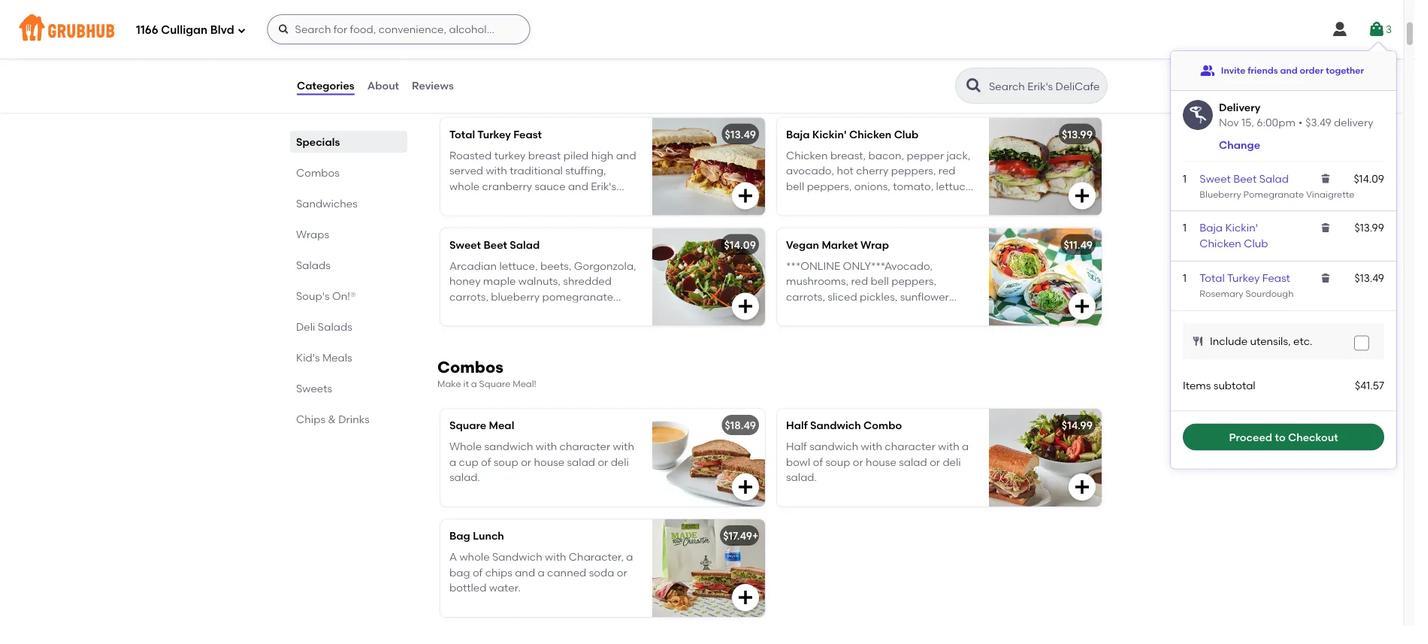 Task type: describe. For each thing, give the bounding box(es) containing it.
vegan
[[786, 238, 820, 251]]

blvd
[[210, 23, 234, 37]]

0 horizontal spatial salad
[[510, 238, 540, 251]]

kid's meals tab
[[296, 350, 401, 365]]

1 vertical spatial sweet beet salad
[[450, 238, 540, 251]]

bread.
[[507, 210, 540, 223]]

a
[[450, 551, 457, 564]]

0 horizontal spatial $13.49
[[725, 128, 756, 141]]

maple
[[483, 275, 516, 288]]

bag
[[450, 566, 470, 579]]

character for half sandwich combo
[[885, 440, 936, 453]]

chips
[[296, 413, 326, 426]]

cal. inside arcadian lettuce, beets, gorgonzola, honey maple walnuts, shredded carrots, blueberry pomegranate vinaigrette.  560 cal.
[[531, 305, 550, 318]]

turkey inside tooltip
[[1228, 272, 1260, 284]]

0 horizontal spatial beet
[[484, 238, 507, 251]]

time
[[494, 87, 513, 98]]

change
[[1220, 138, 1261, 151]]

chicken inside baja kickin' chicken club
[[1200, 237, 1242, 250]]

svg image inside 3 "button"
[[1368, 20, 1386, 38]]

a inside chicken breast, bacon, pepper jack, avocado, hot cherry peppers, red bell peppers, onions, tomato, lettuce and jalapeno ranch on a peppered onion roll. served warm.
[[905, 195, 912, 208]]

and inside button
[[1281, 65, 1298, 76]]

sweet beet salad link
[[1200, 172, 1289, 185]]

half for half sandwich combo
[[786, 419, 808, 432]]

3 button
[[1368, 16, 1392, 43]]

combos for combos make it a square meal!
[[438, 357, 504, 377]]

arcadian
[[450, 260, 497, 272]]

lettuce,
[[500, 260, 538, 272]]

to
[[1276, 431, 1286, 444]]

of for cup
[[481, 456, 491, 468]]

house for sandwich
[[866, 456, 897, 468]]

beet inside tooltip
[[1234, 172, 1257, 185]]

1 horizontal spatial sandwich
[[810, 419, 861, 432]]

on inside roasted turkey breast piled high and served with traditional stuffing, whole cranberry sauce and erik's secret goo on sliced rosemary sourdough bread.  810 cal.
[[509, 195, 522, 208]]

sweets tab
[[296, 380, 401, 396]]

and inside a whole sandwich with character, a bag of chips and a canned soda or bottled water.
[[515, 566, 535, 579]]

deli for half sandwich with character with a bowl of soup or house salad or deli salad.
[[943, 456, 961, 468]]

red
[[939, 164, 956, 177]]

checkout
[[1289, 431, 1339, 444]]

bag lunch image
[[653, 519, 765, 617]]

bag
[[450, 530, 471, 542]]

utensils,
[[1251, 335, 1291, 348]]

salad for square meal
[[567, 456, 596, 468]]

proceed to checkout button
[[1183, 424, 1385, 451]]

a whole sandwich with character, a bag of chips and a canned soda or bottled water.
[[450, 551, 634, 594]]

soda
[[589, 566, 615, 579]]

sweets
[[296, 382, 332, 395]]

delivery icon image
[[1183, 100, 1214, 130]]

vegan market wrap image
[[989, 228, 1102, 326]]

chips & drinks tab
[[296, 411, 401, 427]]

pepper
[[907, 149, 944, 162]]

combo
[[864, 419, 902, 432]]

people icon image
[[1201, 63, 1216, 78]]

stuffing,
[[566, 164, 606, 177]]

change button
[[1220, 137, 1261, 152]]

jack,
[[947, 149, 971, 162]]

$17.49
[[723, 530, 753, 542]]

chips
[[485, 566, 513, 579]]

onion
[[786, 210, 815, 223]]

market
[[822, 238, 858, 251]]

house for meal
[[534, 456, 565, 468]]

Search Erik's DeliCafe search field
[[988, 79, 1103, 93]]

vinaigrette
[[1307, 189, 1355, 200]]

bag lunch
[[450, 530, 504, 542]]

&
[[328, 413, 336, 426]]

etc.
[[1294, 335, 1313, 348]]

$41.57
[[1356, 379, 1385, 392]]

0 vertical spatial baja kickin' chicken club
[[786, 128, 919, 141]]

$3.49
[[1306, 116, 1332, 129]]

carrots,
[[450, 290, 489, 303]]

shredded
[[563, 275, 612, 288]]

cal. inside roasted turkey breast piled high and served with traditional stuffing, whole cranberry sauce and erik's secret goo on sliced rosemary sourdough bread.  810 cal.
[[562, 210, 580, 223]]

with inside roasted turkey breast piled high and served with traditional stuffing, whole cranberry sauce and erik's secret goo on sliced rosemary sourdough bread.  810 cal.
[[486, 164, 507, 177]]

invite
[[1222, 65, 1246, 76]]

sandwiches tab
[[296, 195, 401, 211]]

club inside 'link'
[[1245, 237, 1269, 250]]

gorgonzola,
[[574, 260, 637, 272]]

soup's on!®
[[296, 289, 356, 302]]

half sandwich combo
[[786, 419, 902, 432]]

and right 'high' on the left top
[[616, 149, 637, 162]]

with inside a whole sandwich with character, a bag of chips and a canned soda or bottled water.
[[545, 551, 567, 564]]

proceed
[[1230, 431, 1273, 444]]

specials tab
[[296, 134, 401, 150]]

half sandwich combo image
[[989, 409, 1102, 507]]

whole
[[450, 440, 482, 453]]

total turkey feast link
[[1200, 272, 1291, 284]]

specials for specials for a limited time only.
[[438, 66, 505, 85]]

0 horizontal spatial turkey
[[478, 128, 511, 141]]

whole inside a whole sandwich with character, a bag of chips and a canned soda or bottled water.
[[460, 551, 490, 564]]

0 horizontal spatial feast
[[514, 128, 542, 141]]

a inside combos make it a square meal!
[[471, 379, 477, 389]]

lunch
[[473, 530, 504, 542]]

$14.09 inside tooltip
[[1354, 172, 1385, 185]]

character for square meal
[[560, 440, 611, 453]]

feast inside tooltip
[[1263, 272, 1291, 284]]

1 for total
[[1183, 272, 1187, 284]]

$11.49
[[1064, 238, 1093, 251]]

about
[[367, 79, 399, 92]]

served
[[838, 210, 873, 223]]

0 horizontal spatial kickin'
[[813, 128, 847, 141]]

whole sandwich with character with a cup of soup or house salad or deli salad.
[[450, 440, 635, 484]]

include utensils, etc.
[[1211, 335, 1313, 348]]

1166
[[136, 23, 158, 37]]

warm.
[[876, 210, 908, 223]]

wraps
[[296, 228, 329, 241]]

lettuce
[[937, 180, 972, 192]]

sweet inside tooltip
[[1200, 172, 1231, 185]]

reviews button
[[411, 59, 455, 113]]

sauce
[[535, 180, 566, 192]]

sourdough
[[450, 210, 504, 223]]

soup for cup
[[494, 456, 519, 468]]

chicken breast, bacon, pepper jack, avocado, hot cherry peppers, red bell peppers, onions, tomato, lettuce and jalapeno ranch on a peppered onion roll. served warm.
[[786, 149, 972, 223]]

rosemary
[[1200, 288, 1244, 299]]

square inside combos make it a square meal!
[[479, 379, 511, 389]]

1166 culligan blvd
[[136, 23, 234, 37]]

salad inside tooltip
[[1260, 172, 1289, 185]]

meal
[[489, 419, 515, 432]]

invite friends and order together button
[[1201, 57, 1365, 84]]

$13.99 inside tooltip
[[1355, 222, 1385, 234]]

roasted
[[450, 149, 492, 162]]

chips & drinks
[[296, 413, 370, 426]]

served
[[450, 164, 484, 177]]

0 horizontal spatial $14.09
[[724, 238, 756, 251]]

0 horizontal spatial peppers,
[[807, 180, 852, 192]]

half for half sandwich with character with a bowl of soup or house salad or deli salad.
[[786, 440, 807, 453]]

vegan market wrap
[[786, 238, 889, 251]]

cranberry
[[482, 180, 532, 192]]

wraps tab
[[296, 226, 401, 242]]

total turkey feast image
[[653, 118, 765, 215]]

delivery nov 15, 6:00pm • $3.49 delivery
[[1220, 101, 1374, 129]]

kid's
[[296, 351, 320, 364]]

categories
[[297, 79, 355, 92]]

pomegranate
[[1244, 189, 1305, 200]]



Task type: locate. For each thing, give the bounding box(es) containing it.
1 horizontal spatial $13.49
[[1355, 272, 1385, 284]]

deli for whole sandwich with character with a cup of soup or house salad or deli salad.
[[611, 456, 629, 468]]

blueberry
[[1200, 189, 1242, 200]]

deli
[[611, 456, 629, 468], [943, 456, 961, 468]]

0 vertical spatial square
[[479, 379, 511, 389]]

peppers, up tomato,
[[891, 164, 936, 177]]

a inside half sandwich with character with a bowl of soup or house salad or deli salad.
[[962, 440, 969, 453]]

specials up combos tab
[[296, 135, 340, 148]]

2 vertical spatial 1
[[1183, 272, 1187, 284]]

0 vertical spatial turkey
[[478, 128, 511, 141]]

2 soup from the left
[[826, 456, 851, 468]]

baja up avocado, at the top of the page
[[786, 128, 810, 141]]

sweet beet salad
[[1200, 172, 1289, 185], [450, 238, 540, 251]]

combos for combos
[[296, 166, 340, 179]]

salad. inside the whole sandwich with character with a cup of soup or house salad or deli salad.
[[450, 471, 480, 484]]

sweet beet salad up the arcadian
[[450, 238, 540, 251]]

or inside a whole sandwich with character, a bag of chips and a canned soda or bottled water.
[[617, 566, 628, 579]]

1 vertical spatial salads
[[318, 320, 352, 333]]

kickin' down the blueberry at the right top
[[1226, 222, 1259, 234]]

baja
[[786, 128, 810, 141], [1200, 222, 1223, 234]]

svg image
[[1331, 20, 1350, 38], [1368, 20, 1386, 38], [278, 23, 290, 35], [737, 187, 755, 205], [1074, 187, 1092, 205], [1192, 335, 1204, 347], [737, 478, 755, 496], [1074, 478, 1092, 496]]

combos
[[296, 166, 340, 179], [438, 357, 504, 377]]

salad up pomegranate on the top right
[[1260, 172, 1289, 185]]

sweet up the arcadian
[[450, 238, 481, 251]]

$14.99
[[1062, 419, 1093, 432]]

square meal image
[[653, 409, 765, 507]]

main navigation navigation
[[0, 0, 1404, 59]]

0 horizontal spatial combos
[[296, 166, 340, 179]]

0 vertical spatial salad
[[1260, 172, 1289, 185]]

1 vertical spatial sweet
[[450, 238, 481, 251]]

it
[[464, 379, 469, 389]]

1 vertical spatial cal.
[[531, 305, 550, 318]]

cal. down 'rosemary'
[[562, 210, 580, 223]]

1
[[1183, 172, 1187, 185], [1183, 222, 1187, 234], [1183, 272, 1187, 284]]

0 horizontal spatial sandwich
[[492, 551, 543, 564]]

1 house from the left
[[534, 456, 565, 468]]

0 horizontal spatial $13.99
[[1062, 128, 1093, 141]]

hot
[[837, 164, 854, 177]]

1 vertical spatial combos
[[438, 357, 504, 377]]

svg image inside tooltip
[[1192, 335, 1204, 347]]

baja kickin' chicken club image
[[989, 118, 1102, 215]]

1 horizontal spatial character
[[885, 440, 936, 453]]

1 horizontal spatial total turkey feast
[[1200, 272, 1291, 284]]

1 vertical spatial beet
[[484, 238, 507, 251]]

whole
[[450, 180, 480, 192], [460, 551, 490, 564]]

soup down meal at bottom
[[494, 456, 519, 468]]

honey
[[450, 275, 481, 288]]

1 vertical spatial feast
[[1263, 272, 1291, 284]]

1 on from the left
[[509, 195, 522, 208]]

baja inside 'link'
[[1200, 222, 1223, 234]]

1 horizontal spatial turkey
[[1228, 272, 1260, 284]]

deli inside half sandwich with character with a bowl of soup or house salad or deli salad.
[[943, 456, 961, 468]]

turkey up rosemary sourdough
[[1228, 272, 1260, 284]]

1 left baja kickin' chicken club 'link'
[[1183, 222, 1187, 234]]

peppers, up jalapeno
[[807, 180, 852, 192]]

beet up the blueberry at the right top
[[1234, 172, 1257, 185]]

1 horizontal spatial total
[[1200, 272, 1225, 284]]

1 vertical spatial turkey
[[1228, 272, 1260, 284]]

salad for half sandwich combo
[[899, 456, 928, 468]]

of right cup
[[481, 456, 491, 468]]

limited
[[462, 87, 492, 98]]

sweet beet salad inside tooltip
[[1200, 172, 1289, 185]]

1 vertical spatial baja kickin' chicken club
[[1200, 222, 1269, 250]]

0 horizontal spatial cal.
[[531, 305, 550, 318]]

total turkey feast inside tooltip
[[1200, 272, 1291, 284]]

1 horizontal spatial chicken
[[850, 128, 892, 141]]

2 1 from the top
[[1183, 222, 1187, 234]]

whole up secret
[[450, 180, 480, 192]]

combos up sandwiches
[[296, 166, 340, 179]]

1 vertical spatial whole
[[460, 551, 490, 564]]

1 horizontal spatial $13.99
[[1355, 222, 1385, 234]]

square up whole
[[450, 419, 487, 432]]

0 vertical spatial salads
[[296, 259, 331, 271]]

salad. down cup
[[450, 471, 480, 484]]

1 vertical spatial sandwich
[[492, 551, 543, 564]]

water.
[[489, 581, 521, 594]]

peppers,
[[891, 164, 936, 177], [807, 180, 852, 192]]

$17.49 +
[[723, 530, 759, 542]]

invite friends and order together
[[1222, 65, 1365, 76]]

peppered
[[914, 195, 965, 208]]

include
[[1211, 335, 1248, 348]]

for
[[438, 87, 451, 98]]

sliced
[[525, 195, 555, 208]]

1 horizontal spatial feast
[[1263, 272, 1291, 284]]

0 horizontal spatial total turkey feast
[[450, 128, 542, 141]]

1 horizontal spatial soup
[[826, 456, 851, 468]]

and left order
[[1281, 65, 1298, 76]]

1 sandwich from the left
[[484, 440, 533, 453]]

kickin' inside 'link'
[[1226, 222, 1259, 234]]

0 vertical spatial 1
[[1183, 172, 1187, 185]]

0 vertical spatial $13.49
[[725, 128, 756, 141]]

and up 'rosemary'
[[568, 180, 589, 192]]

0 vertical spatial sweet beet salad
[[1200, 172, 1289, 185]]

svg image inside main navigation navigation
[[237, 26, 246, 35]]

chicken up 'total turkey feast' "link"
[[1200, 237, 1242, 250]]

specials inside specials for a limited time only.
[[438, 66, 505, 85]]

of for bowl
[[813, 456, 823, 468]]

0 vertical spatial specials
[[438, 66, 505, 85]]

bacon,
[[869, 149, 905, 162]]

and down bell
[[786, 195, 807, 208]]

rosemary
[[557, 195, 605, 208]]

total up rosemary at the right top
[[1200, 272, 1225, 284]]

1 for sweet
[[1183, 172, 1187, 185]]

sourdough
[[1246, 288, 1294, 299]]

sandwich down meal at bottom
[[484, 440, 533, 453]]

1 vertical spatial $13.99
[[1355, 222, 1385, 234]]

0 vertical spatial $14.09
[[1354, 172, 1385, 185]]

1 vertical spatial club
[[1245, 237, 1269, 250]]

and inside chicken breast, bacon, pepper jack, avocado, hot cherry peppers, red bell peppers, onions, tomato, lettuce and jalapeno ranch on a peppered onion roll. served warm.
[[786, 195, 807, 208]]

1 horizontal spatial kickin'
[[1226, 222, 1259, 234]]

sandwich left combo
[[810, 419, 861, 432]]

1 horizontal spatial cal.
[[562, 210, 580, 223]]

560
[[510, 305, 529, 318]]

1 horizontal spatial on
[[889, 195, 902, 208]]

half sandwich with character with a bowl of soup or house salad or deli salad.
[[786, 440, 969, 484]]

1 horizontal spatial combos
[[438, 357, 504, 377]]

sandwich up chips
[[492, 551, 543, 564]]

1 vertical spatial 1
[[1183, 222, 1187, 234]]

blueberry pomegranate vinaigrette
[[1200, 189, 1355, 200]]

nov
[[1220, 116, 1240, 129]]

1 left sweet beet salad link in the right top of the page
[[1183, 172, 1187, 185]]

goo
[[485, 195, 507, 208]]

svg image
[[237, 26, 246, 35], [1320, 173, 1332, 185], [1320, 222, 1332, 234], [1320, 272, 1332, 284], [737, 297, 755, 315], [1074, 297, 1092, 315], [1358, 339, 1367, 348], [737, 589, 755, 607]]

meals
[[323, 351, 352, 364]]

0 horizontal spatial character
[[560, 440, 611, 453]]

0 vertical spatial total turkey feast
[[450, 128, 542, 141]]

$13.49 inside tooltip
[[1355, 272, 1385, 284]]

2 vertical spatial chicken
[[1200, 237, 1242, 250]]

chicken up avocado, at the top of the page
[[786, 149, 828, 162]]

0 vertical spatial peppers,
[[891, 164, 936, 177]]

character
[[560, 440, 611, 453], [885, 440, 936, 453]]

a inside specials for a limited time only.
[[454, 87, 460, 98]]

salad inside the whole sandwich with character with a cup of soup or house salad or deli salad.
[[567, 456, 596, 468]]

a
[[454, 87, 460, 98], [905, 195, 912, 208], [471, 379, 477, 389], [962, 440, 969, 453], [450, 456, 457, 468], [627, 551, 634, 564], [538, 566, 545, 579]]

1 deli from the left
[[611, 456, 629, 468]]

club up 'total turkey feast' "link"
[[1245, 237, 1269, 250]]

bell
[[786, 180, 805, 192]]

0 horizontal spatial sandwich
[[484, 440, 533, 453]]

0 horizontal spatial house
[[534, 456, 565, 468]]

1 horizontal spatial specials
[[438, 66, 505, 85]]

1 salad. from the left
[[450, 471, 480, 484]]

of inside the whole sandwich with character with a cup of soup or house salad or deli salad.
[[481, 456, 491, 468]]

2 house from the left
[[866, 456, 897, 468]]

$18.49
[[725, 419, 756, 432]]

rosemary sourdough
[[1200, 288, 1294, 299]]

sandwich for sandwich
[[810, 440, 859, 453]]

soup's on!® tab
[[296, 288, 401, 304]]

turkey
[[494, 149, 526, 162]]

2 on from the left
[[889, 195, 902, 208]]

cal. right 560
[[531, 305, 550, 318]]

0 vertical spatial chicken
[[850, 128, 892, 141]]

1 1 from the top
[[1183, 172, 1187, 185]]

specials inside specials tab
[[296, 135, 340, 148]]

salad. inside half sandwich with character with a bowl of soup or house salad or deli salad.
[[786, 471, 817, 484]]

deli salads tab
[[296, 319, 401, 335]]

0 vertical spatial kickin'
[[813, 128, 847, 141]]

0 vertical spatial feast
[[514, 128, 542, 141]]

feast up breast
[[514, 128, 542, 141]]

chicken up bacon,
[[850, 128, 892, 141]]

6:00pm
[[1257, 116, 1296, 129]]

total turkey feast up turkey
[[450, 128, 542, 141]]

$14.09 left vegan on the top of page
[[724, 238, 756, 251]]

soup's
[[296, 289, 330, 302]]

baja down the blueberry at the right top
[[1200, 222, 1223, 234]]

salad inside half sandwich with character with a bowl of soup or house salad or deli salad.
[[899, 456, 928, 468]]

0 horizontal spatial baja
[[786, 128, 810, 141]]

0 horizontal spatial baja kickin' chicken club
[[786, 128, 919, 141]]

on inside chicken breast, bacon, pepper jack, avocado, hot cherry peppers, red bell peppers, onions, tomato, lettuce and jalapeno ranch on a peppered onion roll. served warm.
[[889, 195, 902, 208]]

traditional
[[510, 164, 563, 177]]

1 vertical spatial half
[[786, 440, 807, 453]]

breast,
[[831, 149, 866, 162]]

0 horizontal spatial total
[[450, 128, 475, 141]]

kickin' up breast,
[[813, 128, 847, 141]]

jalapeno
[[809, 195, 854, 208]]

combos inside combos make it a square meal!
[[438, 357, 504, 377]]

salad. for bowl
[[786, 471, 817, 484]]

1 vertical spatial peppers,
[[807, 180, 852, 192]]

1 horizontal spatial salad
[[899, 456, 928, 468]]

sweet
[[1200, 172, 1231, 185], [450, 238, 481, 251]]

salad up lettuce, at the top left of the page
[[510, 238, 540, 251]]

total turkey feast up rosemary sourdough
[[1200, 272, 1291, 284]]

search icon image
[[965, 77, 983, 95]]

sweet up the blueberry at the right top
[[1200, 172, 1231, 185]]

of right bag
[[473, 566, 483, 579]]

half inside half sandwich with character with a bowl of soup or house salad or deli salad.
[[786, 440, 807, 453]]

1 character from the left
[[560, 440, 611, 453]]

1 vertical spatial $13.49
[[1355, 272, 1385, 284]]

0 horizontal spatial salad
[[567, 456, 596, 468]]

total up roasted
[[450, 128, 475, 141]]

pomegranate
[[543, 290, 614, 303]]

0 horizontal spatial soup
[[494, 456, 519, 468]]

1 horizontal spatial deli
[[943, 456, 961, 468]]

1 horizontal spatial peppers,
[[891, 164, 936, 177]]

1 vertical spatial total
[[1200, 272, 1225, 284]]

canned
[[547, 566, 587, 579]]

1 for baja
[[1183, 222, 1187, 234]]

salad.
[[450, 471, 480, 484], [786, 471, 817, 484]]

sandwich for meal
[[484, 440, 533, 453]]

blueberry
[[491, 290, 540, 303]]

salads right deli at the bottom of page
[[318, 320, 352, 333]]

total turkey feast
[[450, 128, 542, 141], [1200, 272, 1291, 284]]

of inside half sandwich with character with a bowl of soup or house salad or deli salad.
[[813, 456, 823, 468]]

•
[[1299, 116, 1303, 129]]

soup inside half sandwich with character with a bowl of soup or house salad or deli salad.
[[826, 456, 851, 468]]

0 vertical spatial half
[[786, 419, 808, 432]]

1 horizontal spatial salad.
[[786, 471, 817, 484]]

salad
[[567, 456, 596, 468], [899, 456, 928, 468]]

1 half from the top
[[786, 419, 808, 432]]

1 vertical spatial total turkey feast
[[1200, 272, 1291, 284]]

or
[[521, 456, 532, 468], [598, 456, 608, 468], [853, 456, 864, 468], [930, 456, 941, 468], [617, 566, 628, 579]]

baja kickin' chicken club down the blueberry at the right top
[[1200, 222, 1269, 250]]

salad. down bowl at right bottom
[[786, 471, 817, 484]]

0 vertical spatial whole
[[450, 180, 480, 192]]

1 horizontal spatial baja kickin' chicken club
[[1200, 222, 1269, 250]]

character,
[[569, 551, 624, 564]]

1 vertical spatial $14.09
[[724, 238, 756, 251]]

2 horizontal spatial chicken
[[1200, 237, 1242, 250]]

specials up limited at left
[[438, 66, 505, 85]]

square right 'it'
[[479, 379, 511, 389]]

of for bag
[[473, 566, 483, 579]]

1 vertical spatial square
[[450, 419, 487, 432]]

1 vertical spatial specials
[[296, 135, 340, 148]]

of right bowl at right bottom
[[813, 456, 823, 468]]

1 horizontal spatial beet
[[1234, 172, 1257, 185]]

baja kickin' chicken club up breast,
[[786, 128, 919, 141]]

soup for bowl
[[826, 456, 851, 468]]

of inside a whole sandwich with character, a bag of chips and a canned soda or bottled water.
[[473, 566, 483, 579]]

0 horizontal spatial club
[[894, 128, 919, 141]]

0 vertical spatial total
[[450, 128, 475, 141]]

of
[[481, 456, 491, 468], [813, 456, 823, 468], [473, 566, 483, 579]]

cherry
[[857, 164, 889, 177]]

$14.09 up 'vinaigrette'
[[1354, 172, 1385, 185]]

1 salad from the left
[[567, 456, 596, 468]]

specials
[[438, 66, 505, 85], [296, 135, 340, 148]]

0 vertical spatial beet
[[1234, 172, 1257, 185]]

0 horizontal spatial sweet
[[450, 238, 481, 251]]

whole up bag
[[460, 551, 490, 564]]

feast
[[514, 128, 542, 141], [1263, 272, 1291, 284]]

0 vertical spatial baja
[[786, 128, 810, 141]]

beet
[[1234, 172, 1257, 185], [484, 238, 507, 251]]

0 horizontal spatial sweet beet salad
[[450, 238, 540, 251]]

sandwich inside half sandwich with character with a bowl of soup or house salad or deli salad.
[[810, 440, 859, 453]]

roll.
[[817, 210, 835, 223]]

2 sandwich from the left
[[810, 440, 859, 453]]

sandwich inside a whole sandwich with character, a bag of chips and a canned soda or bottled water.
[[492, 551, 543, 564]]

combos inside tab
[[296, 166, 340, 179]]

specials for specials
[[296, 135, 340, 148]]

2 deli from the left
[[943, 456, 961, 468]]

piled
[[564, 149, 589, 162]]

0 vertical spatial sandwich
[[810, 419, 861, 432]]

square
[[479, 379, 511, 389], [450, 419, 487, 432]]

tooltip containing delivery
[[1171, 42, 1397, 469]]

tomato,
[[893, 180, 934, 192]]

meal!
[[513, 379, 537, 389]]

and up water.
[[515, 566, 535, 579]]

secret
[[450, 195, 483, 208]]

beet up the arcadian
[[484, 238, 507, 251]]

0 horizontal spatial deli
[[611, 456, 629, 468]]

1 horizontal spatial sweet
[[1200, 172, 1231, 185]]

bottled
[[450, 581, 487, 594]]

total inside tooltip
[[1200, 272, 1225, 284]]

3
[[1386, 23, 1392, 36]]

cup
[[459, 456, 479, 468]]

combos tab
[[296, 165, 401, 180]]

1 horizontal spatial house
[[866, 456, 897, 468]]

1 vertical spatial salad
[[510, 238, 540, 251]]

soup down the half sandwich combo
[[826, 456, 851, 468]]

2 character from the left
[[885, 440, 936, 453]]

make
[[438, 379, 461, 389]]

1 horizontal spatial sweet beet salad
[[1200, 172, 1289, 185]]

salads up 'soup's'
[[296, 259, 331, 271]]

on up bread.
[[509, 195, 522, 208]]

1 horizontal spatial baja
[[1200, 222, 1223, 234]]

subtotal
[[1214, 379, 1256, 392]]

0 vertical spatial cal.
[[562, 210, 580, 223]]

house inside the whole sandwich with character with a cup of soup or house salad or deli salad.
[[534, 456, 565, 468]]

tooltip
[[1171, 42, 1397, 469]]

1 left 'total turkey feast' "link"
[[1183, 272, 1187, 284]]

club up pepper
[[894, 128, 919, 141]]

salads tab
[[296, 257, 401, 273]]

2 salad from the left
[[899, 456, 928, 468]]

1 soup from the left
[[494, 456, 519, 468]]

character inside half sandwich with character with a bowl of soup or house salad or deli salad.
[[885, 440, 936, 453]]

salad. for cup
[[450, 471, 480, 484]]

soup inside the whole sandwich with character with a cup of soup or house salad or deli salad.
[[494, 456, 519, 468]]

erik's
[[591, 180, 617, 192]]

1 vertical spatial baja
[[1200, 222, 1223, 234]]

a inside the whole sandwich with character with a cup of soup or house salad or deli salad.
[[450, 456, 457, 468]]

deli inside the whole sandwich with character with a cup of soup or house salad or deli salad.
[[611, 456, 629, 468]]

roasted turkey breast piled high and served with traditional stuffing, whole cranberry sauce and erik's secret goo on sliced rosemary sourdough bread.  810 cal.
[[450, 149, 637, 223]]

character inside the whole sandwich with character with a cup of soup or house salad or deli salad.
[[560, 440, 611, 453]]

with
[[486, 164, 507, 177], [536, 440, 557, 453], [613, 440, 635, 453], [861, 440, 883, 453], [939, 440, 960, 453], [545, 551, 567, 564]]

whole inside roasted turkey breast piled high and served with traditional stuffing, whole cranberry sauce and erik's secret goo on sliced rosemary sourdough bread.  810 cal.
[[450, 180, 480, 192]]

0 horizontal spatial specials
[[296, 135, 340, 148]]

proceed to checkout
[[1230, 431, 1339, 444]]

breast
[[528, 149, 561, 162]]

combos up 'it'
[[438, 357, 504, 377]]

house inside half sandwich with character with a bowl of soup or house salad or deli salad.
[[866, 456, 897, 468]]

sweet beet salad up the blueberry at the right top
[[1200, 172, 1289, 185]]

Search for food, convenience, alcohol... search field
[[267, 14, 531, 44]]

2 salad. from the left
[[786, 471, 817, 484]]

1 vertical spatial kickin'
[[1226, 222, 1259, 234]]

0 horizontal spatial salad.
[[450, 471, 480, 484]]

turkey up turkey
[[478, 128, 511, 141]]

sandwich down the half sandwich combo
[[810, 440, 859, 453]]

sandwich inside the whole sandwich with character with a cup of soup or house salad or deli salad.
[[484, 440, 533, 453]]

on up warm. in the right top of the page
[[889, 195, 902, 208]]

together
[[1326, 65, 1365, 76]]

chicken inside chicken breast, bacon, pepper jack, avocado, hot cherry peppers, red bell peppers, onions, tomato, lettuce and jalapeno ranch on a peppered onion roll. served warm.
[[786, 149, 828, 162]]

0 vertical spatial club
[[894, 128, 919, 141]]

3 1 from the top
[[1183, 272, 1187, 284]]

feast up sourdough
[[1263, 272, 1291, 284]]

15,
[[1242, 116, 1255, 129]]

sweet beet salad image
[[653, 228, 765, 326]]

delivery
[[1220, 101, 1261, 114]]

baja kickin' chicken club inside tooltip
[[1200, 222, 1269, 250]]

1 horizontal spatial $14.09
[[1354, 172, 1385, 185]]

2 half from the top
[[786, 440, 807, 453]]



Task type: vqa. For each thing, say whether or not it's contained in the screenshot.
Bowls to the bottom
no



